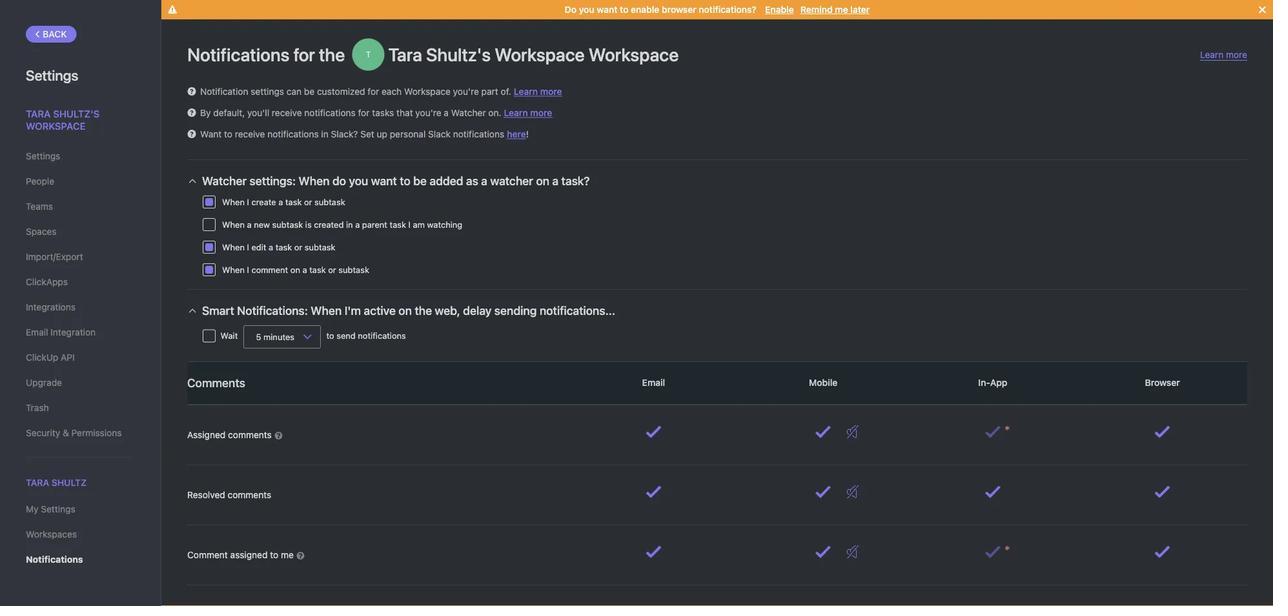 Task type: describe. For each thing, give the bounding box(es) containing it.
parent
[[362, 220, 388, 230]]

slack
[[428, 129, 451, 140]]

comments for resolved comments
[[228, 490, 271, 500]]

clickapps link
[[26, 271, 135, 293]]

notifications:
[[237, 304, 308, 318]]

tara shultz's workspace workspace
[[385, 44, 679, 65]]

1 vertical spatial me
[[281, 550, 294, 561]]

learn inside notification settings can be customized for each workspace you're part of. learn more
[[514, 86, 538, 97]]

subtask up i'm
[[339, 265, 369, 275]]

task right "edit" at the left top of page
[[276, 243, 292, 252]]

&
[[63, 428, 69, 439]]

remind
[[801, 4, 833, 15]]

workspaces link
[[26, 524, 135, 546]]

i for when i create a task or subtask
[[247, 197, 249, 207]]

email integration link
[[26, 322, 135, 344]]

can
[[287, 86, 302, 97]]

comment assigned to me
[[187, 550, 296, 561]]

smart notifications: when i'm active on the web, delay sending notifications...
[[202, 304, 616, 318]]

tara for tara shultz's workspace
[[26, 108, 51, 119]]

minutes
[[264, 332, 295, 342]]

watcher settings: when do you want to be added as a watcher on a task?
[[202, 174, 590, 188]]

that
[[397, 108, 413, 118]]

0 vertical spatial me
[[835, 4, 848, 15]]

comment
[[187, 550, 228, 561]]

a left the parent
[[355, 220, 360, 230]]

task down settings:
[[285, 197, 302, 207]]

t
[[366, 50, 371, 59]]

when i create a task or subtask
[[222, 197, 345, 207]]

assigned
[[187, 430, 226, 440]]

want
[[200, 129, 222, 140]]

1 vertical spatial be
[[414, 174, 427, 188]]

default,
[[213, 108, 245, 118]]

notification settings can be customized for each workspace you're part of. learn more
[[200, 86, 562, 97]]

created
[[314, 220, 344, 230]]

assigned comments
[[187, 430, 274, 440]]

email integration
[[26, 327, 96, 338]]

notifications down active
[[358, 331, 406, 341]]

tara shultz's workspace
[[26, 108, 100, 132]]

added
[[430, 174, 463, 188]]

security & permissions
[[26, 428, 122, 439]]

2 vertical spatial on
[[399, 304, 412, 318]]

create
[[252, 197, 276, 207]]

customized
[[317, 86, 365, 97]]

teams
[[26, 201, 53, 212]]

settings
[[251, 86, 284, 97]]

notifications...
[[540, 304, 616, 318]]

to left 'send'
[[326, 331, 334, 341]]

a left task?
[[552, 174, 559, 188]]

my settings link
[[26, 499, 135, 521]]

when i comment on a task or subtask
[[222, 265, 369, 275]]

when for when i edit a task or subtask
[[222, 243, 245, 252]]

to right assigned
[[270, 550, 278, 561]]

task left the am
[[390, 220, 406, 230]]

i for when i edit a task or subtask
[[247, 243, 249, 252]]

2 vertical spatial settings
[[41, 504, 75, 515]]

do
[[565, 4, 577, 15]]

or for edit
[[294, 243, 302, 252]]

notifications for notifications for the
[[187, 44, 290, 65]]

when left i'm
[[311, 304, 342, 318]]

as
[[466, 174, 479, 188]]

settings:
[[250, 174, 296, 188]]

set
[[361, 129, 374, 140]]

task?
[[562, 174, 590, 188]]

or for create
[[304, 197, 312, 207]]

shultz's for tara shultz's workspace
[[53, 108, 100, 119]]

i left the am
[[409, 220, 411, 230]]

send
[[337, 331, 356, 341]]

tara shultz
[[26, 478, 87, 488]]

0 vertical spatial learn
[[1201, 49, 1224, 60]]

workspace down enable
[[589, 44, 679, 65]]

active
[[364, 304, 396, 318]]

receive inside the want to receive notifications in slack? set up personal slack notifications here !
[[235, 129, 265, 140]]

when for when i comment on a task or subtask
[[222, 265, 245, 275]]

1 vertical spatial want
[[371, 174, 397, 188]]

watcher
[[491, 174, 533, 188]]

5
[[256, 332, 261, 342]]

1 horizontal spatial in
[[346, 220, 353, 230]]

i'm
[[345, 304, 361, 318]]

smart
[[202, 304, 234, 318]]

clickup api
[[26, 352, 75, 363]]

app
[[991, 377, 1008, 388]]

resolved comments
[[187, 490, 271, 500]]

0 vertical spatial more
[[1227, 49, 1248, 60]]

learn more link for learn
[[504, 107, 552, 118]]

want to receive notifications in slack? set up personal slack notifications here !
[[200, 129, 529, 140]]

web,
[[435, 304, 460, 318]]

0 vertical spatial learn more link
[[1201, 49, 1248, 61]]

to send notifications
[[324, 331, 406, 341]]

in inside the want to receive notifications in slack? set up personal slack notifications here !
[[321, 129, 329, 140]]

learn more link for more
[[514, 86, 562, 97]]

receive inside "by default, you'll receive notifications for tasks that you're a watcher on. learn more"
[[272, 108, 302, 118]]

by default, you'll receive notifications for tasks that you're a watcher on. learn more
[[200, 107, 552, 118]]

people link
[[26, 171, 135, 192]]

part
[[482, 86, 499, 97]]

learn more
[[1201, 49, 1248, 60]]

to left enable
[[620, 4, 629, 15]]

settings element
[[0, 0, 161, 606]]

browser
[[662, 4, 697, 15]]

comments
[[187, 376, 245, 390]]

back
[[43, 29, 67, 39]]

here link
[[507, 129, 526, 139]]

to inside the want to receive notifications in slack? set up personal slack notifications here !
[[224, 129, 233, 140]]

5 minutes
[[254, 332, 297, 342]]

tasks
[[372, 108, 394, 118]]

notifications down the on.
[[453, 129, 505, 140]]

teams link
[[26, 196, 135, 218]]

workspace inside notification settings can be customized for each workspace you're part of. learn more
[[404, 86, 451, 97]]

enable
[[766, 4, 794, 15]]

comments for assigned comments
[[228, 430, 272, 440]]

on.
[[489, 108, 502, 118]]

when i edit a task or subtask
[[222, 243, 336, 252]]

mobile
[[807, 377, 840, 388]]

i for when i comment on a task or subtask
[[247, 265, 249, 275]]

clickup
[[26, 352, 58, 363]]

in-
[[979, 377, 991, 388]]

workspace inside tara shultz's workspace
[[26, 120, 86, 132]]

to left "added"
[[400, 174, 411, 188]]



Task type: locate. For each thing, give the bounding box(es) containing it.
for for customized
[[368, 86, 379, 97]]

upgrade
[[26, 378, 62, 388]]

2 vertical spatial tara
[[26, 478, 49, 488]]

my settings
[[26, 504, 75, 515]]

you're left part
[[453, 86, 479, 97]]

1 vertical spatial the
[[415, 304, 432, 318]]

when left do
[[299, 174, 330, 188]]

when left 'new'
[[222, 220, 245, 230]]

1 horizontal spatial you're
[[453, 86, 479, 97]]

1 vertical spatial shultz's
[[53, 108, 100, 119]]

on
[[536, 174, 550, 188], [291, 265, 300, 275], [399, 304, 412, 318]]

0 horizontal spatial be
[[304, 86, 315, 97]]

0 vertical spatial comments
[[228, 430, 272, 440]]

you're right that
[[416, 108, 441, 118]]

workspace
[[495, 44, 585, 65], [589, 44, 679, 65], [404, 86, 451, 97], [26, 120, 86, 132]]

1 horizontal spatial want
[[597, 4, 618, 15]]

2 vertical spatial learn
[[504, 107, 528, 118]]

subtask down created
[[305, 243, 336, 252]]

or down created
[[328, 265, 336, 275]]

here
[[507, 129, 526, 139]]

2 horizontal spatial or
[[328, 265, 336, 275]]

comments right assigned
[[228, 430, 272, 440]]

0 horizontal spatial notifications
[[26, 555, 83, 565]]

the
[[319, 44, 345, 65], [415, 304, 432, 318]]

notifications down 'customized'
[[304, 108, 356, 118]]

comments right the resolved
[[228, 490, 271, 500]]

be inside notification settings can be customized for each workspace you're part of. learn more
[[304, 86, 315, 97]]

notifications up notification
[[187, 44, 290, 65]]

0 vertical spatial notifications
[[187, 44, 290, 65]]

1 horizontal spatial receive
[[272, 108, 302, 118]]

me right assigned
[[281, 550, 294, 561]]

in left slack?
[[321, 129, 329, 140]]

learn inside "by default, you'll receive notifications for tasks that you're a watcher on. learn more"
[[504, 107, 528, 118]]

0 vertical spatial receive
[[272, 108, 302, 118]]

a down when i edit a task or subtask
[[303, 265, 307, 275]]

1 vertical spatial in
[[346, 220, 353, 230]]

1 horizontal spatial on
[[399, 304, 412, 318]]

1 vertical spatial on
[[291, 265, 300, 275]]

in
[[321, 129, 329, 140], [346, 220, 353, 230]]

2 horizontal spatial on
[[536, 174, 550, 188]]

notifications?
[[699, 4, 757, 15]]

watcher left the on.
[[451, 108, 486, 118]]

comment
[[252, 265, 288, 275]]

notification
[[200, 86, 248, 97]]

1 vertical spatial settings
[[26, 151, 60, 161]]

be left "added"
[[414, 174, 427, 188]]

my
[[26, 504, 38, 515]]

sending
[[495, 304, 537, 318]]

1 horizontal spatial you
[[579, 4, 595, 15]]

enable
[[631, 4, 660, 15]]

receive
[[272, 108, 302, 118], [235, 129, 265, 140]]

2 vertical spatial learn more link
[[504, 107, 552, 118]]

1 vertical spatial tara
[[26, 108, 51, 119]]

watcher inside "by default, you'll receive notifications for tasks that you're a watcher on. learn more"
[[451, 108, 486, 118]]

0 horizontal spatial on
[[291, 265, 300, 275]]

workspace up that
[[404, 86, 451, 97]]

to right want
[[224, 129, 233, 140]]

do
[[333, 174, 346, 188]]

the left t
[[319, 44, 345, 65]]

2 off image from the top
[[848, 486, 859, 499]]

a inside "by default, you'll receive notifications for tasks that you're a watcher on. learn more"
[[444, 108, 449, 118]]

0 vertical spatial the
[[319, 44, 345, 65]]

1 horizontal spatial be
[[414, 174, 427, 188]]

back link
[[26, 26, 77, 43]]

workspace up settings link
[[26, 120, 86, 132]]

integrations link
[[26, 296, 135, 318]]

for left "tasks"
[[358, 108, 370, 118]]

when left "edit" at the left top of page
[[222, 243, 245, 252]]

spaces
[[26, 226, 56, 237]]

0 horizontal spatial or
[[294, 243, 302, 252]]

2 vertical spatial off image
[[848, 546, 859, 559]]

1 vertical spatial learn
[[514, 86, 538, 97]]

2 vertical spatial more
[[531, 107, 552, 118]]

for up can
[[294, 44, 315, 65]]

security
[[26, 428, 60, 439]]

1 horizontal spatial the
[[415, 304, 432, 318]]

up
[[377, 129, 388, 140]]

0 horizontal spatial want
[[371, 174, 397, 188]]

learn more link
[[1201, 49, 1248, 61], [514, 86, 562, 97], [504, 107, 552, 118]]

receive down you'll at the top of the page
[[235, 129, 265, 140]]

2 vertical spatial for
[[358, 108, 370, 118]]

notifications for the
[[187, 44, 349, 65]]

settings up people
[[26, 151, 60, 161]]

off image for comment assigned to me
[[848, 546, 859, 559]]

clickup api link
[[26, 347, 135, 369]]

you're for that
[[416, 108, 441, 118]]

1 vertical spatial receive
[[235, 129, 265, 140]]

i left comment
[[247, 265, 249, 275]]

1 vertical spatial for
[[368, 86, 379, 97]]

off image
[[848, 426, 859, 439], [848, 486, 859, 499], [848, 546, 859, 559]]

0 vertical spatial settings
[[26, 67, 78, 83]]

for for notifications
[[358, 108, 370, 118]]

1 vertical spatial you
[[349, 174, 368, 188]]

workspaces
[[26, 529, 77, 540]]

0 vertical spatial want
[[597, 4, 618, 15]]

settings link
[[26, 145, 135, 167]]

3 off image from the top
[[848, 546, 859, 559]]

settings
[[26, 67, 78, 83], [26, 151, 60, 161], [41, 504, 75, 515]]

0 vertical spatial be
[[304, 86, 315, 97]]

is
[[305, 220, 312, 230]]

slack?
[[331, 129, 358, 140]]

assigned
[[230, 550, 268, 561]]

1 vertical spatial notifications
[[26, 555, 83, 565]]

learn
[[1201, 49, 1224, 60], [514, 86, 538, 97], [504, 107, 528, 118]]

a right the create
[[279, 197, 283, 207]]

task
[[285, 197, 302, 207], [390, 220, 406, 230], [276, 243, 292, 252], [310, 265, 326, 275]]

1 vertical spatial learn more link
[[514, 86, 562, 97]]

tara
[[389, 44, 422, 65], [26, 108, 51, 119], [26, 478, 49, 488]]

0 horizontal spatial receive
[[235, 129, 265, 140]]

0 vertical spatial in
[[321, 129, 329, 140]]

a right as
[[481, 174, 488, 188]]

shultz's inside tara shultz's workspace
[[53, 108, 100, 119]]

more inside notification settings can be customized for each workspace you're part of. learn more
[[540, 86, 562, 97]]

edit
[[252, 243, 266, 252]]

new
[[254, 220, 270, 230]]

personal
[[390, 129, 426, 140]]

notifications
[[187, 44, 290, 65], [26, 555, 83, 565]]

shultz
[[52, 478, 87, 488]]

0 vertical spatial on
[[536, 174, 550, 188]]

permissions
[[71, 428, 122, 439]]

you're inside "by default, you'll receive notifications for tasks that you're a watcher on. learn more"
[[416, 108, 441, 118]]

am
[[413, 220, 425, 230]]

0 vertical spatial or
[[304, 197, 312, 207]]

api
[[61, 352, 75, 363]]

tara up settings link
[[26, 108, 51, 119]]

on right comment
[[291, 265, 300, 275]]

to
[[620, 4, 629, 15], [224, 129, 233, 140], [400, 174, 411, 188], [326, 331, 334, 341], [270, 550, 278, 561]]

each
[[382, 86, 402, 97]]

when left comment
[[222, 265, 245, 275]]

a up the slack
[[444, 108, 449, 118]]

shultz's up part
[[426, 44, 491, 65]]

for inside "by default, you'll receive notifications for tasks that you're a watcher on. learn more"
[[358, 108, 370, 118]]

email for email integration
[[26, 327, 48, 338]]

shultz's for tara shultz's workspace workspace
[[426, 44, 491, 65]]

comments
[[228, 430, 272, 440], [228, 490, 271, 500]]

subtask left is on the left top of page
[[272, 220, 303, 230]]

0 horizontal spatial you're
[[416, 108, 441, 118]]

shultz's
[[426, 44, 491, 65], [53, 108, 100, 119]]

notifications inside settings element
[[26, 555, 83, 565]]

0 horizontal spatial the
[[319, 44, 345, 65]]

1 vertical spatial more
[[540, 86, 562, 97]]

me left later
[[835, 4, 848, 15]]

email for email
[[640, 377, 668, 388]]

on right watcher
[[536, 174, 550, 188]]

!
[[526, 129, 529, 140]]

browser
[[1143, 377, 1183, 388]]

notifications for notifications
[[26, 555, 83, 565]]

subtask up created
[[315, 197, 345, 207]]

0 vertical spatial watcher
[[451, 108, 486, 118]]

when for when a new subtask is created in a parent task i am watching
[[222, 220, 245, 230]]

tara for tara shultz
[[26, 478, 49, 488]]

you're inside notification settings can be customized for each workspace you're part of. learn more
[[453, 86, 479, 97]]

you
[[579, 4, 595, 15], [349, 174, 368, 188]]

later
[[851, 4, 870, 15]]

email
[[26, 327, 48, 338], [640, 377, 668, 388]]

shultz's up settings link
[[53, 108, 100, 119]]

import/export link
[[26, 246, 135, 268]]

settings right my
[[41, 504, 75, 515]]

0 vertical spatial for
[[294, 44, 315, 65]]

0 horizontal spatial in
[[321, 129, 329, 140]]

when left the create
[[222, 197, 245, 207]]

tara right t
[[389, 44, 422, 65]]

integration
[[51, 327, 96, 338]]

1 vertical spatial comments
[[228, 490, 271, 500]]

1 vertical spatial watcher
[[202, 174, 247, 188]]

you're for workspace
[[453, 86, 479, 97]]

1 horizontal spatial email
[[640, 377, 668, 388]]

1 horizontal spatial notifications
[[187, 44, 290, 65]]

1 vertical spatial or
[[294, 243, 302, 252]]

want up the parent
[[371, 174, 397, 188]]

i
[[247, 197, 249, 207], [409, 220, 411, 230], [247, 243, 249, 252], [247, 265, 249, 275]]

0 horizontal spatial me
[[281, 550, 294, 561]]

2 vertical spatial or
[[328, 265, 336, 275]]

or up is on the left top of page
[[304, 197, 312, 207]]

i left "edit" at the left top of page
[[247, 243, 249, 252]]

trash
[[26, 403, 49, 413]]

for inside notification settings can be customized for each workspace you're part of. learn more
[[368, 86, 379, 97]]

when
[[299, 174, 330, 188], [222, 197, 245, 207], [222, 220, 245, 230], [222, 243, 245, 252], [222, 265, 245, 275], [311, 304, 342, 318]]

the left web,
[[415, 304, 432, 318]]

tara inside tara shultz's workspace
[[26, 108, 51, 119]]

notifications down workspaces
[[26, 555, 83, 565]]

0 vertical spatial email
[[26, 327, 48, 338]]

workspace up the of. at the top left of the page
[[495, 44, 585, 65]]

task down when i edit a task or subtask
[[310, 265, 326, 275]]

1 off image from the top
[[848, 426, 859, 439]]

you'll
[[247, 108, 269, 118]]

clickapps
[[26, 277, 68, 287]]

notifications inside "by default, you'll receive notifications for tasks that you're a watcher on. learn more"
[[304, 108, 356, 118]]

want right do
[[597, 4, 618, 15]]

off image for assigned comments
[[848, 426, 859, 439]]

0 vertical spatial you're
[[453, 86, 479, 97]]

be right can
[[304, 86, 315, 97]]

delay
[[463, 304, 492, 318]]

notifications down you'll at the top of the page
[[268, 129, 319, 140]]

1 horizontal spatial shultz's
[[426, 44, 491, 65]]

0 vertical spatial you
[[579, 4, 595, 15]]

settings down the back link
[[26, 67, 78, 83]]

by
[[200, 108, 211, 118]]

1 vertical spatial you're
[[416, 108, 441, 118]]

or
[[304, 197, 312, 207], [294, 243, 302, 252], [328, 265, 336, 275]]

a right "edit" at the left top of page
[[269, 243, 273, 252]]

off image for resolved comments
[[848, 486, 859, 499]]

0 horizontal spatial watcher
[[202, 174, 247, 188]]

email inside email integration link
[[26, 327, 48, 338]]

0 vertical spatial shultz's
[[426, 44, 491, 65]]

tara up my
[[26, 478, 49, 488]]

in right created
[[346, 220, 353, 230]]

for left the each
[[368, 86, 379, 97]]

1 horizontal spatial me
[[835, 4, 848, 15]]

when for when i create a task or subtask
[[222, 197, 245, 207]]

1 vertical spatial off image
[[848, 486, 859, 499]]

0 horizontal spatial shultz's
[[53, 108, 100, 119]]

or up when i comment on a task or subtask at the left of page
[[294, 243, 302, 252]]

0 horizontal spatial email
[[26, 327, 48, 338]]

in-app
[[976, 377, 1010, 388]]

on right active
[[399, 304, 412, 318]]

1 vertical spatial email
[[640, 377, 668, 388]]

tara for tara shultz's workspace workspace
[[389, 44, 422, 65]]

1 horizontal spatial or
[[304, 197, 312, 207]]

you're
[[453, 86, 479, 97], [416, 108, 441, 118]]

a left 'new'
[[247, 220, 252, 230]]

notifications
[[304, 108, 356, 118], [268, 129, 319, 140], [453, 129, 505, 140], [358, 331, 406, 341]]

0 vertical spatial tara
[[389, 44, 422, 65]]

0 horizontal spatial you
[[349, 174, 368, 188]]

1 horizontal spatial watcher
[[451, 108, 486, 118]]

receive down can
[[272, 108, 302, 118]]

0 vertical spatial off image
[[848, 426, 859, 439]]

more inside "by default, you'll receive notifications for tasks that you're a watcher on. learn more"
[[531, 107, 552, 118]]

watcher left settings:
[[202, 174, 247, 188]]

i left the create
[[247, 197, 249, 207]]



Task type: vqa. For each thing, say whether or not it's contained in the screenshot.
Watcher to the right
yes



